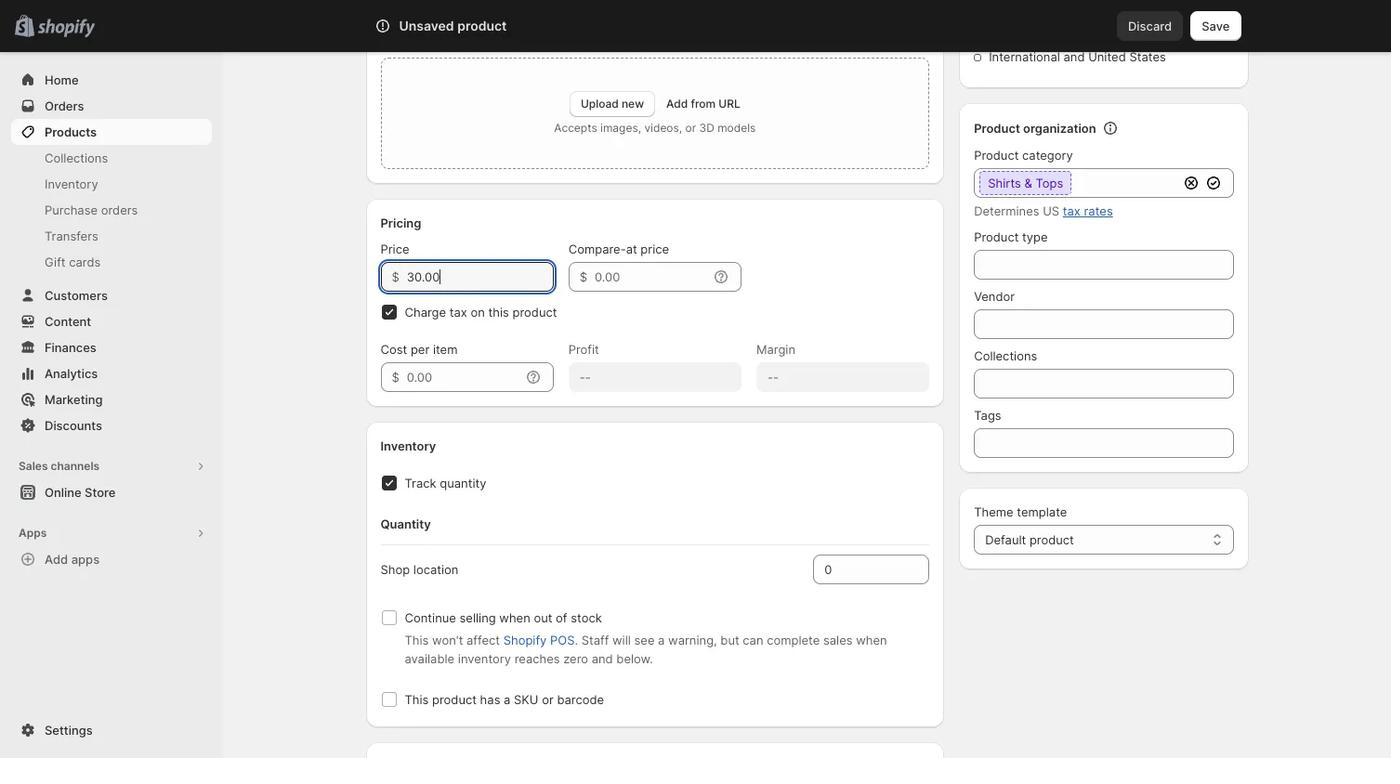 Task type: vqa. For each thing, say whether or not it's contained in the screenshot.
Product type text box
yes



Task type: locate. For each thing, give the bounding box(es) containing it.
0 horizontal spatial tax
[[450, 305, 468, 320]]

purchase orders
[[45, 203, 138, 218]]

1 vertical spatial tax
[[450, 305, 468, 320]]

marketing
[[45, 392, 103, 407]]

0 horizontal spatial a
[[504, 693, 511, 708]]

determines
[[975, 204, 1040, 219]]

this
[[405, 633, 429, 648], [405, 693, 429, 708]]

default product
[[986, 533, 1075, 548]]

discounts link
[[11, 413, 212, 439]]

Margin text field
[[757, 363, 930, 392]]

orders
[[101, 203, 138, 218]]

this for this product has a sku or barcode
[[405, 693, 429, 708]]

profit
[[569, 342, 600, 357]]

collections down vendor
[[975, 349, 1038, 364]]

unsaved product
[[399, 18, 507, 33]]

continue
[[405, 611, 456, 626]]

apps
[[71, 552, 100, 567]]

1 vertical spatial a
[[504, 693, 511, 708]]

models
[[718, 121, 756, 135]]

inventory
[[45, 177, 98, 192], [381, 439, 436, 454]]

price
[[641, 242, 670, 257]]

$ down cost
[[392, 370, 400, 385]]

1 this from the top
[[405, 633, 429, 648]]

sales
[[19, 459, 48, 473]]

online
[[45, 485, 81, 500]]

finances link
[[11, 335, 212, 361]]

this for this won't affect shopify pos
[[405, 633, 429, 648]]

barcode
[[557, 693, 604, 708]]

a
[[658, 633, 665, 648], [504, 693, 511, 708]]

shop
[[381, 563, 410, 577]]

0 horizontal spatial when
[[500, 611, 531, 626]]

None number field
[[814, 555, 902, 585]]

product down "determines"
[[975, 230, 1019, 245]]

1 horizontal spatial add
[[667, 97, 688, 111]]

track
[[405, 476, 437, 491]]

product up product category
[[975, 121, 1021, 136]]

3 product from the top
[[975, 230, 1019, 245]]

when right 'sales'
[[857, 633, 888, 648]]

a right see
[[658, 633, 665, 648]]

category
[[1023, 148, 1074, 163]]

analytics link
[[11, 361, 212, 387]]

cost per item
[[381, 342, 458, 357]]

transfers link
[[11, 223, 212, 249]]

us
[[1043, 204, 1060, 219]]

2 this from the top
[[405, 693, 429, 708]]

and left united
[[1064, 49, 1086, 64]]

1 horizontal spatial when
[[857, 633, 888, 648]]

collections down products
[[45, 151, 108, 166]]

1 horizontal spatial and
[[1064, 49, 1086, 64]]

product down template
[[1030, 533, 1075, 548]]

out
[[534, 611, 553, 626]]

1 horizontal spatial a
[[658, 633, 665, 648]]

0 vertical spatial tax
[[1064, 204, 1081, 219]]

Tags text field
[[975, 429, 1234, 458]]

staff
[[582, 633, 609, 648]]

$ for price
[[392, 270, 400, 285]]

0 horizontal spatial inventory
[[45, 177, 98, 192]]

product type
[[975, 230, 1048, 245]]

pos
[[550, 633, 575, 648]]

product down product organization
[[975, 148, 1019, 163]]

Collections text field
[[975, 369, 1234, 399]]

but
[[721, 633, 740, 648]]

home link
[[11, 67, 212, 93]]

inventory up purchase
[[45, 177, 98, 192]]

0 vertical spatial collections
[[45, 151, 108, 166]]

Product type text field
[[975, 250, 1234, 280]]

1 horizontal spatial or
[[686, 121, 697, 135]]

product left the has
[[432, 693, 477, 708]]

0 horizontal spatial add
[[45, 552, 68, 567]]

1 vertical spatial add
[[45, 552, 68, 567]]

upload new button
[[570, 91, 656, 117]]

save
[[1202, 19, 1231, 33]]

when up shopify at the left of the page
[[500, 611, 531, 626]]

3d
[[700, 121, 715, 135]]

collections link
[[11, 145, 212, 171]]

product for default product
[[1030, 533, 1075, 548]]

product
[[458, 18, 507, 33], [513, 305, 557, 320], [1030, 533, 1075, 548], [432, 693, 477, 708]]

$ down compare- on the top of the page
[[580, 270, 588, 285]]

product for product category
[[975, 148, 1019, 163]]

1 vertical spatial collections
[[975, 349, 1038, 364]]

home
[[45, 73, 79, 87]]

available
[[405, 652, 455, 667]]

1 horizontal spatial collections
[[975, 349, 1038, 364]]

Vendor text field
[[975, 310, 1234, 339]]

this down available
[[405, 693, 429, 708]]

1 product from the top
[[975, 121, 1021, 136]]

per
[[411, 342, 430, 357]]

at
[[626, 242, 638, 257]]

0 vertical spatial product
[[975, 121, 1021, 136]]

2 product from the top
[[975, 148, 1019, 163]]

add left from
[[667, 97, 688, 111]]

when
[[500, 611, 531, 626], [857, 633, 888, 648]]

or right sku
[[542, 693, 554, 708]]

unsaved
[[399, 18, 454, 33]]

location
[[414, 563, 459, 577]]

type
[[1023, 230, 1048, 245]]

1 vertical spatial this
[[405, 693, 429, 708]]

$ for compare-at price
[[580, 270, 588, 285]]

discard
[[1129, 19, 1173, 33]]

0 vertical spatial this
[[405, 633, 429, 648]]

analytics
[[45, 366, 98, 381]]

inventory link
[[11, 171, 212, 197]]

1 vertical spatial or
[[542, 693, 554, 708]]

url
[[719, 97, 741, 111]]

1 horizontal spatial tax
[[1064, 204, 1081, 219]]

0 vertical spatial inventory
[[45, 177, 98, 192]]

tax left on
[[450, 305, 468, 320]]

1 vertical spatial product
[[975, 148, 1019, 163]]

inventory up track
[[381, 439, 436, 454]]

pricing
[[381, 216, 422, 231]]

0 vertical spatial when
[[500, 611, 531, 626]]

content
[[45, 314, 91, 329]]

shopify pos link
[[504, 633, 575, 648]]

1 vertical spatial when
[[857, 633, 888, 648]]

tax right us
[[1064, 204, 1081, 219]]

a right the has
[[504, 693, 511, 708]]

1 horizontal spatial inventory
[[381, 439, 436, 454]]

and down 'staff'
[[592, 652, 613, 667]]

add inside "button"
[[45, 552, 68, 567]]

1 vertical spatial and
[[592, 652, 613, 667]]

international
[[990, 49, 1061, 64]]

0 vertical spatial a
[[658, 633, 665, 648]]

zero
[[564, 652, 589, 667]]

below.
[[617, 652, 653, 667]]

2 vertical spatial product
[[975, 230, 1019, 245]]

add for add from url
[[667, 97, 688, 111]]

continue selling when out of stock
[[405, 611, 602, 626]]

determines us tax rates
[[975, 204, 1114, 219]]

orders link
[[11, 93, 212, 119]]

add
[[667, 97, 688, 111], [45, 552, 68, 567]]

0 horizontal spatial and
[[592, 652, 613, 667]]

this up available
[[405, 633, 429, 648]]

cost
[[381, 342, 407, 357]]

purchase orders link
[[11, 197, 212, 223]]

product organization
[[975, 121, 1097, 136]]

upload
[[581, 97, 619, 111]]

product for product organization
[[975, 121, 1021, 136]]

add left the 'apps'
[[45, 552, 68, 567]]

0 vertical spatial add
[[667, 97, 688, 111]]

product right unsaved
[[458, 18, 507, 33]]

or left 3d
[[686, 121, 697, 135]]

on
[[471, 305, 485, 320]]

$ down price
[[392, 270, 400, 285]]

1 vertical spatial inventory
[[381, 439, 436, 454]]

quantity
[[381, 517, 431, 532]]

$ for cost per item
[[392, 370, 400, 385]]



Task type: describe. For each thing, give the bounding box(es) containing it.
settings
[[45, 723, 93, 738]]

upload new
[[581, 97, 644, 111]]

add apps button
[[11, 547, 212, 573]]

transfers
[[45, 229, 98, 244]]

has
[[480, 693, 501, 708]]

settings link
[[11, 718, 212, 744]]

Product category text field
[[975, 168, 1179, 198]]

quantity
[[440, 476, 487, 491]]

default
[[986, 533, 1027, 548]]

theme
[[975, 505, 1014, 520]]

media
[[384, 26, 420, 41]]

shop location
[[381, 563, 459, 577]]

sales channels
[[19, 459, 100, 473]]

this
[[489, 305, 509, 320]]

reaches
[[515, 652, 560, 667]]

product right this
[[513, 305, 557, 320]]

gift
[[45, 255, 66, 270]]

content link
[[11, 309, 212, 335]]

add for add apps
[[45, 552, 68, 567]]

affect
[[467, 633, 500, 648]]

inventory
[[458, 652, 512, 667]]

compare-at price
[[569, 242, 670, 257]]

charge
[[405, 305, 446, 320]]

product for product type
[[975, 230, 1019, 245]]

new
[[622, 97, 644, 111]]

won't
[[432, 633, 463, 648]]

complete
[[767, 633, 820, 648]]

theme template
[[975, 505, 1068, 520]]

when inside . staff will see a warning, but can complete sales when available inventory reaches zero and below.
[[857, 633, 888, 648]]

finances
[[45, 340, 96, 355]]

template
[[1018, 505, 1068, 520]]

from
[[691, 97, 716, 111]]

tags
[[975, 408, 1002, 423]]

online store
[[45, 485, 116, 500]]

compare-
[[569, 242, 626, 257]]

product category
[[975, 148, 1074, 163]]

apps button
[[11, 521, 212, 547]]

Profit text field
[[569, 363, 742, 392]]

and inside . staff will see a warning, but can complete sales when available inventory reaches zero and below.
[[592, 652, 613, 667]]

customers
[[45, 288, 108, 303]]

discounts
[[45, 418, 102, 433]]

united
[[1089, 49, 1127, 64]]

search
[[457, 19, 497, 33]]

selling
[[460, 611, 496, 626]]

.
[[575, 633, 578, 648]]

organization
[[1024, 121, 1097, 136]]

save button
[[1191, 11, 1242, 41]]

charge tax on this product
[[405, 305, 557, 320]]

track quantity
[[405, 476, 487, 491]]

accepts
[[555, 121, 598, 135]]

product for this product has a sku or barcode
[[432, 693, 477, 708]]

accepts images, videos, or 3d models
[[555, 121, 756, 135]]

margin
[[757, 342, 796, 357]]

vendor
[[975, 289, 1016, 304]]

orders
[[45, 99, 84, 113]]

sales
[[824, 633, 853, 648]]

item
[[433, 342, 458, 357]]

a inside . staff will see a warning, but can complete sales when available inventory reaches zero and below.
[[658, 633, 665, 648]]

products
[[45, 125, 97, 139]]

search button
[[426, 11, 966, 41]]

tax rates link
[[1064, 204, 1114, 219]]

. staff will see a warning, but can complete sales when available inventory reaches zero and below.
[[405, 633, 888, 667]]

store
[[85, 485, 116, 500]]

will
[[613, 633, 631, 648]]

international and united states
[[990, 49, 1167, 64]]

channels
[[51, 459, 100, 473]]

images,
[[601, 121, 642, 135]]

of
[[556, 611, 568, 626]]

product for unsaved product
[[458, 18, 507, 33]]

Cost per item text field
[[407, 363, 520, 392]]

add from url button
[[667, 97, 741, 111]]

customers link
[[11, 283, 212, 309]]

videos,
[[645, 121, 683, 135]]

0 vertical spatial or
[[686, 121, 697, 135]]

products link
[[11, 119, 212, 145]]

purchase
[[45, 203, 98, 218]]

0 horizontal spatial or
[[542, 693, 554, 708]]

Compare-at price text field
[[595, 262, 708, 292]]

online store button
[[0, 480, 223, 506]]

0 vertical spatial and
[[1064, 49, 1086, 64]]

online store link
[[11, 480, 212, 506]]

gift cards
[[45, 255, 101, 270]]

shopify image
[[37, 19, 95, 38]]

see
[[635, 633, 655, 648]]

0 horizontal spatial collections
[[45, 151, 108, 166]]

Price text field
[[407, 262, 554, 292]]



